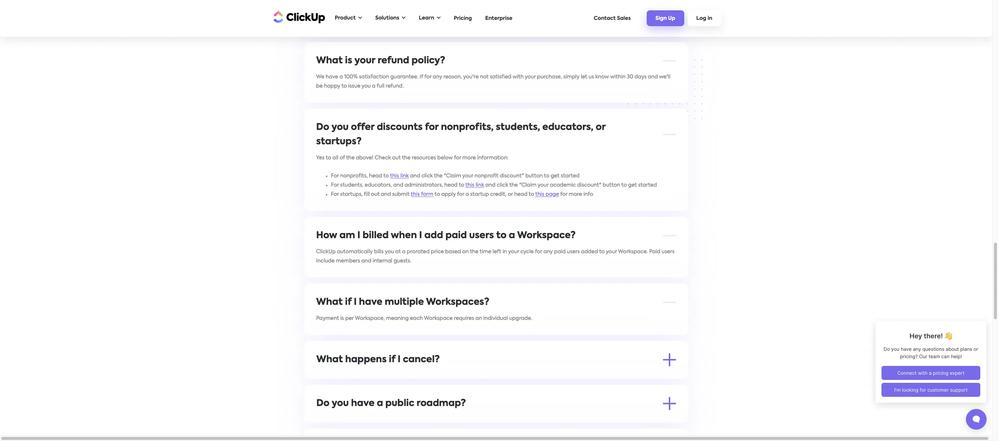 Task type: describe. For each thing, give the bounding box(es) containing it.
until
[[501, 374, 512, 379]]

what if i have multiple workspaces?
[[317, 298, 490, 308]]

up
[[668, 16, 676, 21]]

transfers.
[[563, 17, 587, 22]]

we for we accept all major credit cards! for enterprise orders meeting a minimum we also accept bank transfers.
[[317, 17, 325, 22]]

resources
[[412, 156, 436, 161]]

current
[[449, 374, 467, 379]]

free
[[333, 374, 344, 379]]

1 horizontal spatial head
[[445, 183, 458, 188]]

0 horizontal spatial users
[[470, 232, 494, 241]]

1 horizontal spatial link
[[476, 183, 485, 188]]

contact
[[594, 16, 616, 21]]

1 horizontal spatial users
[[568, 250, 580, 255]]

for nonprofits, head to this link and click the "claim your nonprofit discount" button to get started
[[331, 174, 580, 179]]

reason,
[[444, 74, 462, 80]]

1 horizontal spatial get
[[629, 183, 637, 188]]

academic
[[550, 183, 576, 188]]

at for billed
[[396, 250, 401, 255]]

workspaces?
[[426, 298, 490, 308]]

do!
[[350, 418, 358, 423]]

have inside we have a 100% satisfaction guarantee. if for any reason, you're not satisfied with your purchase, simply let us know within 30 days and we'll be happy to issue you a full refund.
[[326, 74, 339, 80]]

workspace
[[424, 316, 453, 322]]

3 we from the top
[[317, 418, 325, 423]]

enterprise link
[[482, 12, 516, 25]]

this page link
[[536, 192, 560, 197]]

2 accept from the left
[[529, 17, 548, 22]]

fill
[[364, 192, 370, 197]]

orders
[[439, 17, 455, 22]]

contact sales button
[[591, 12, 635, 25]]

days
[[635, 74, 647, 80]]

you're
[[464, 74, 479, 80]]

workspace,
[[355, 316, 385, 322]]

in inside clickup automatically bills you at a prorated price based on the time left in your cycle for any paid users added to your workspace. paid users include members and internal guests.
[[503, 250, 507, 255]]

you're free to cancel at anytime! when you do, your current plan will last until the end of your billing cycle, unless you choose to downgrade immediately.
[[317, 374, 668, 388]]

0 vertical spatial in
[[708, 16, 713, 21]]

multiple
[[385, 298, 424, 308]]

credit
[[369, 17, 384, 22]]

you left do,
[[417, 374, 426, 379]]

issue
[[349, 84, 361, 89]]

a right meeting at left top
[[479, 17, 483, 22]]

your left "nonprofit"
[[463, 174, 474, 179]]

students, inside do you offer discounts for nonprofits, students, educators, or startups?
[[496, 123, 541, 132]]

do,
[[427, 374, 435, 379]]

time
[[480, 250, 492, 255]]

0 vertical spatial link
[[401, 174, 409, 179]]

discounts
[[377, 123, 423, 132]]

for right below
[[455, 156, 462, 161]]

you're
[[317, 374, 332, 379]]

minimum
[[484, 17, 508, 22]]

this link link for for students, educators, and administrators, head to
[[466, 183, 485, 188]]

here
[[397, 418, 408, 423]]

your right do,
[[436, 374, 447, 379]]

unless
[[585, 374, 600, 379]]

last
[[491, 374, 500, 379]]

1 horizontal spatial if
[[389, 356, 396, 365]]

1 vertical spatial nonprofits,
[[341, 174, 368, 179]]

and down "nonprofit"
[[486, 183, 496, 188]]

1 horizontal spatial click
[[497, 183, 509, 188]]

0 horizontal spatial educators,
[[365, 183, 392, 188]]

information:
[[478, 156, 509, 161]]

internal
[[373, 259, 393, 264]]

for inside do you offer discounts for nonprofits, students, educators, or startups?
[[425, 123, 439, 132]]

sign up
[[656, 16, 676, 21]]

2 horizontal spatial head
[[515, 192, 528, 197]]

is for your
[[345, 56, 353, 66]]

and up administrators,
[[411, 174, 421, 179]]

meaning
[[386, 316, 409, 322]]

be
[[317, 84, 323, 89]]

what for what is your refund policy?
[[317, 56, 343, 66]]

for right apply
[[458, 192, 465, 197]]

policy?
[[412, 56, 446, 66]]

the inside you're free to cancel at anytime! when you do, your current plan will last until the end of your billing cycle, unless you choose to downgrade immediately.
[[513, 374, 522, 379]]

refund.
[[386, 84, 404, 89]]

plan
[[469, 374, 480, 379]]

startups?
[[317, 137, 362, 147]]

pricing
[[454, 16, 472, 21]]

based
[[446, 250, 461, 255]]

workspace.
[[619, 250, 649, 255]]

payment
[[317, 316, 339, 322]]

above!
[[356, 156, 374, 161]]

1 horizontal spatial out
[[393, 156, 401, 161]]

and left submit
[[381, 192, 391, 197]]

check
[[375, 156, 391, 161]]

1 vertical spatial or
[[508, 192, 513, 197]]

administrators,
[[405, 183, 444, 188]]

startup
[[471, 192, 489, 197]]

this up for startups, fill out and submit this form to apply for a startup credit, or head to this page for more info at top
[[466, 183, 475, 188]]

0 horizontal spatial get
[[551, 174, 560, 179]]

happy
[[324, 84, 341, 89]]

2 horizontal spatial users
[[662, 250, 675, 255]]

.
[[408, 418, 409, 423]]

your left workspace.
[[606, 250, 617, 255]]

0 horizontal spatial head
[[369, 174, 383, 179]]

automatically
[[337, 250, 373, 255]]

and inside clickup automatically bills you at a prorated price based on the time left in your cycle for any paid users added to your workspace. paid users include members and internal guests.
[[362, 259, 372, 264]]

certainly
[[326, 418, 349, 423]]

pricing link
[[450, 12, 476, 25]]

prorated
[[407, 250, 430, 255]]

0 horizontal spatial of
[[340, 156, 345, 161]]

your left cycle
[[509, 250, 520, 255]]

form
[[422, 192, 434, 197]]

added
[[582, 250, 599, 255]]

for for startups,
[[331, 192, 339, 197]]

also
[[518, 17, 528, 22]]

add
[[425, 232, 444, 241]]

paid
[[650, 250, 661, 255]]

when
[[391, 232, 417, 241]]

0 vertical spatial if
[[345, 298, 352, 308]]

we
[[509, 17, 517, 22]]

we accept all major credit cards! for enterprise orders meeting a minimum we also accept bank transfers.
[[317, 17, 587, 22]]

an
[[476, 316, 483, 322]]

startups,
[[341, 192, 363, 197]]

if
[[420, 74, 424, 80]]

requires
[[454, 316, 475, 322]]

this form link
[[411, 192, 434, 197]]

your up this page link
[[538, 183, 549, 188]]

any inside clickup automatically bills you at a prorated price based on the time left in your cycle for any paid users added to your workspace. paid users include members and internal guests.
[[544, 250, 553, 255]]

0 vertical spatial "claim
[[444, 174, 462, 179]]

0 vertical spatial button
[[526, 174, 543, 179]]

you inside do you offer discounts for nonprofits, students, educators, or startups?
[[332, 123, 349, 132]]

on
[[463, 250, 469, 255]]

or inside do you offer discounts for nonprofits, students, educators, or startups?
[[596, 123, 606, 132]]

this left the page
[[536, 192, 545, 197]]

you inside we have a 100% satisfaction guarantee. if for any reason, you're not satisfied with your purchase, simply let us know within 30 days and we'll be happy to issue you a full refund.
[[362, 84, 371, 89]]

0 horizontal spatial more
[[463, 156, 476, 161]]

learn
[[419, 15, 435, 21]]

the inside clickup automatically bills you at a prorated price based on the time left in your cycle for any paid users added to your workspace. paid users include members and internal guests.
[[470, 250, 479, 255]]

i left the add
[[420, 232, 423, 241]]

i up "when"
[[398, 356, 401, 365]]

meeting
[[457, 17, 478, 22]]

within
[[611, 74, 626, 80]]

do you have a public roadmap?
[[317, 400, 466, 409]]



Task type: locate. For each thing, give the bounding box(es) containing it.
we inside we have a 100% satisfaction guarantee. if for any reason, you're not satisfied with your purchase, simply let us know within 30 days and we'll be happy to issue you a full refund.
[[317, 74, 325, 80]]

"claim up this page link
[[520, 183, 537, 188]]

educators, inside do you offer discounts for nonprofits, students, educators, or startups?
[[543, 123, 594, 132]]

enterprise left orders
[[412, 17, 438, 22]]

you up certainly
[[332, 400, 349, 409]]

1 horizontal spatial paid
[[555, 250, 566, 255]]

if up per
[[345, 298, 352, 308]]

2 we from the top
[[317, 74, 325, 80]]

1 vertical spatial all
[[333, 156, 339, 161]]

users left added
[[568, 250, 580, 255]]

discount" up for students, educators, and administrators, head to this link and click the "claim your academic discount" button to get started on the top
[[500, 174, 525, 179]]

info
[[584, 192, 594, 197]]

public
[[386, 400, 415, 409]]

of inside you're free to cancel at anytime! when you do, your current plan will last until the end of your billing cycle, unless you choose to downgrade immediately.
[[534, 374, 539, 379]]

0 horizontal spatial or
[[508, 192, 513, 197]]

for inside we have a 100% satisfaction guarantee. if for any reason, you're not satisfied with your purchase, simply let us know within 30 days and we'll be happy to issue you a full refund.
[[425, 74, 432, 80]]

in right left in the bottom of the page
[[503, 250, 507, 255]]

what up happy
[[317, 56, 343, 66]]

0 vertical spatial do
[[317, 123, 330, 132]]

not
[[480, 74, 489, 80]]

0 vertical spatial or
[[596, 123, 606, 132]]

discount" up info
[[578, 183, 602, 188]]

1 vertical spatial discount"
[[578, 183, 602, 188]]

0 vertical spatial what
[[317, 56, 343, 66]]

what for what happens if i cancel?
[[317, 356, 343, 365]]

0 horizontal spatial button
[[526, 174, 543, 179]]

0 vertical spatial this link link
[[391, 174, 409, 179]]

learn button
[[415, 11, 444, 26]]

1 vertical spatial is
[[341, 316, 344, 322]]

1 horizontal spatial or
[[596, 123, 606, 132]]

click up administrators,
[[422, 174, 433, 179]]

let
[[581, 74, 588, 80]]

head up apply
[[445, 183, 458, 188]]

1 horizontal spatial more
[[569, 192, 583, 197]]

cards!
[[386, 17, 401, 22]]

for for students,
[[331, 183, 339, 188]]

0 horizontal spatial if
[[345, 298, 352, 308]]

satisfaction
[[359, 74, 390, 80]]

will
[[481, 374, 489, 379]]

guarantee.
[[391, 74, 419, 80]]

cancel?
[[403, 356, 440, 365]]

0 horizontal spatial this link link
[[391, 174, 409, 179]]

1 horizontal spatial educators,
[[543, 123, 594, 132]]

users up time
[[470, 232, 494, 241]]

1 horizontal spatial this link link
[[466, 183, 485, 188]]

us
[[589, 74, 595, 80]]

0 horizontal spatial click
[[422, 174, 433, 179]]

we'll
[[660, 74, 671, 80]]

for for nonprofits,
[[331, 174, 339, 179]]

what up you're
[[317, 356, 343, 365]]

we have a 100% satisfaction guarantee. if for any reason, you're not satisfied with your purchase, simply let us know within 30 days and we'll be happy to issue you a full refund.
[[317, 74, 671, 89]]

to inside clickup automatically bills you at a prorated price based on the time left in your cycle for any paid users added to your workspace. paid users include members and internal guests.
[[600, 250, 605, 255]]

0 horizontal spatial in
[[503, 250, 507, 255]]

1 horizontal spatial all
[[346, 17, 352, 22]]

0 vertical spatial out
[[393, 156, 401, 161]]

at up the guests.
[[396, 250, 401, 255]]

0 horizontal spatial "claim
[[444, 174, 462, 179]]

have
[[326, 74, 339, 80], [359, 298, 383, 308], [351, 400, 375, 409]]

do up startups?
[[317, 123, 330, 132]]

a inside clickup automatically bills you at a prorated price based on the time left in your cycle for any paid users added to your workspace. paid users include members and internal guests.
[[403, 250, 406, 255]]

your
[[355, 56, 376, 66], [525, 74, 536, 80], [463, 174, 474, 179], [538, 183, 549, 188], [509, 250, 520, 255], [606, 250, 617, 255], [436, 374, 447, 379], [540, 374, 551, 379]]

0 horizontal spatial discount"
[[500, 174, 525, 179]]

1 do from the top
[[317, 123, 330, 132]]

1 horizontal spatial button
[[603, 183, 621, 188]]

price
[[431, 250, 444, 255]]

the
[[346, 156, 355, 161], [402, 156, 411, 161], [434, 174, 443, 179], [510, 183, 518, 188], [470, 250, 479, 255], [513, 374, 522, 379]]

1 horizontal spatial at
[[396, 250, 401, 255]]

enterprise left also
[[486, 16, 513, 21]]

in
[[708, 16, 713, 21], [503, 250, 507, 255]]

all right yes
[[333, 156, 339, 161]]

for right cycle
[[536, 250, 543, 255]]

how am i billed when i add paid users to a workspace?
[[317, 232, 576, 241]]

simply
[[564, 74, 580, 80]]

for down academic
[[561, 192, 568, 197]]

0 vertical spatial click
[[422, 174, 433, 179]]

1 vertical spatial what
[[317, 298, 343, 308]]

1 vertical spatial this link link
[[466, 183, 485, 188]]

is up the 100%
[[345, 56, 353, 66]]

you right bills at the bottom left of page
[[385, 250, 394, 255]]

0 horizontal spatial at
[[370, 374, 376, 379]]

0 horizontal spatial started
[[561, 174, 580, 179]]

0 vertical spatial started
[[561, 174, 580, 179]]

of
[[340, 156, 345, 161], [534, 374, 539, 379]]

1 vertical spatial "claim
[[520, 183, 537, 188]]

choose
[[612, 374, 630, 379]]

0 horizontal spatial out
[[371, 192, 380, 197]]

we for we have a 100% satisfaction guarantee. if for any reason, you're not satisfied with your purchase, simply let us know within 30 days and we'll be happy to issue you a full refund.
[[317, 74, 325, 80]]

a left startup
[[466, 192, 469, 197]]

do down immediately. at bottom
[[317, 400, 330, 409]]

your right with
[[525, 74, 536, 80]]

at inside clickup automatically bills you at a prorated price based on the time left in your cycle for any paid users added to your workspace. paid users include members and internal guests.
[[396, 250, 401, 255]]

discount"
[[500, 174, 525, 179], [578, 183, 602, 188]]

paid inside clickup automatically bills you at a prorated price based on the time left in your cycle for any paid users added to your workspace. paid users include members and internal guests.
[[555, 250, 566, 255]]

1 vertical spatial head
[[445, 183, 458, 188]]

for right the if
[[425, 74, 432, 80]]

accept left major
[[326, 17, 344, 22]]

do for do you have a public roadmap?
[[317, 400, 330, 409]]

1 we from the top
[[317, 17, 325, 22]]

clickup
[[317, 250, 336, 255]]

offer
[[351, 123, 375, 132]]

a up the guests.
[[403, 250, 406, 255]]

your inside we have a 100% satisfaction guarantee. if for any reason, you're not satisfied with your purchase, simply let us know within 30 days and we'll be happy to issue you a full refund.
[[525, 74, 536, 80]]

what is your refund policy?
[[317, 56, 446, 66]]

30
[[627, 74, 634, 80]]

more up "for nonprofits, head to this link and click the "claim your nonprofit discount" button to get started"
[[463, 156, 476, 161]]

a up clickup automatically bills you at a prorated price based on the time left in your cycle for any paid users added to your workspace. paid users include members and internal guests.
[[509, 232, 516, 241]]

immediately.
[[317, 383, 350, 388]]

"claim
[[444, 174, 462, 179], [520, 183, 537, 188]]

payment is per workspace, meaning each workspace requires an individual upgrade.
[[317, 316, 533, 322]]

of right end
[[534, 374, 539, 379]]

for inside clickup automatically bills you at a prorated price based on the time left in your cycle for any paid users added to your workspace. paid users include members and internal guests.
[[536, 250, 543, 255]]

is
[[345, 56, 353, 66], [341, 316, 344, 322]]

have up the we certainly do! you can find it here .
[[351, 400, 375, 409]]

of down startups?
[[340, 156, 345, 161]]

1 horizontal spatial discount"
[[578, 183, 602, 188]]

have up happy
[[326, 74, 339, 80]]

and inside we have a 100% satisfaction guarantee. if for any reason, you're not satisfied with your purchase, simply let us know within 30 days and we'll be happy to issue you a full refund.
[[648, 74, 658, 80]]

full
[[377, 84, 385, 89]]

2 vertical spatial what
[[317, 356, 343, 365]]

head right credit,
[[515, 192, 528, 197]]

at for i
[[370, 374, 376, 379]]

0 vertical spatial any
[[433, 74, 443, 80]]

we left product at left top
[[317, 17, 325, 22]]

1 what from the top
[[317, 56, 343, 66]]

0 horizontal spatial students,
[[341, 183, 364, 188]]

in right log
[[708, 16, 713, 21]]

any left reason,
[[433, 74, 443, 80]]

you right the "issue"
[[362, 84, 371, 89]]

billed
[[363, 232, 389, 241]]

0 vertical spatial more
[[463, 156, 476, 161]]

this up submit
[[391, 174, 400, 179]]

anytime!
[[377, 374, 400, 379]]

you inside clickup automatically bills you at a prorated price based on the time left in your cycle for any paid users added to your workspace. paid users include members and internal guests.
[[385, 250, 394, 255]]

1 vertical spatial students,
[[341, 183, 364, 188]]

1 vertical spatial in
[[503, 250, 507, 255]]

0 horizontal spatial nonprofits,
[[341, 174, 368, 179]]

you right the unless at the right bottom
[[602, 374, 611, 379]]

1 vertical spatial have
[[359, 298, 383, 308]]

1 horizontal spatial "claim
[[520, 183, 537, 188]]

2 what from the top
[[317, 298, 343, 308]]

3 what from the top
[[317, 356, 343, 365]]

out right "check"
[[393, 156, 401, 161]]

1 vertical spatial at
[[370, 374, 376, 379]]

1 vertical spatial button
[[603, 183, 621, 188]]

click up credit,
[[497, 183, 509, 188]]

downgrade
[[638, 374, 668, 379]]

1 vertical spatial any
[[544, 250, 553, 255]]

cycle,
[[569, 374, 584, 379]]

end
[[523, 374, 533, 379]]

your left billing
[[540, 374, 551, 379]]

do for do you offer discounts for nonprofits, students, educators, or startups?
[[317, 123, 330, 132]]

1 vertical spatial link
[[476, 183, 485, 188]]

0 vertical spatial discount"
[[500, 174, 525, 179]]

students,
[[496, 123, 541, 132], [341, 183, 364, 188]]

paid up based
[[446, 232, 467, 241]]

solutions button
[[372, 11, 410, 26]]

yes
[[317, 156, 325, 161]]

users
[[470, 232, 494, 241], [568, 250, 580, 255], [662, 250, 675, 255]]

individual
[[484, 316, 508, 322]]

1 horizontal spatial enterprise
[[486, 16, 513, 21]]

we left certainly
[[317, 418, 325, 423]]

educators,
[[543, 123, 594, 132], [365, 183, 392, 188]]

at inside you're free to cancel at anytime! when you do, your current plan will last until the end of your billing cycle, unless you choose to downgrade immediately.
[[370, 374, 376, 379]]

and up submit
[[394, 183, 404, 188]]

1 accept from the left
[[326, 17, 344, 22]]

how
[[317, 232, 338, 241]]

a
[[479, 17, 483, 22], [340, 74, 343, 80], [372, 84, 376, 89], [466, 192, 469, 197], [509, 232, 516, 241], [403, 250, 406, 255], [377, 400, 383, 409]]

clickup automatically bills you at a prorated price based on the time left in your cycle for any paid users added to your workspace. paid users include members and internal guests.
[[317, 250, 675, 264]]

submit
[[393, 192, 410, 197]]

0 vertical spatial at
[[396, 250, 401, 255]]

log in link
[[688, 10, 722, 26]]

0 vertical spatial students,
[[496, 123, 541, 132]]

credit,
[[491, 192, 507, 197]]

include
[[317, 259, 335, 264]]

1 vertical spatial if
[[389, 356, 396, 365]]

link up startup
[[476, 183, 485, 188]]

1 horizontal spatial nonprofits,
[[441, 123, 494, 132]]

upgrade.
[[510, 316, 533, 322]]

this
[[391, 174, 400, 179], [466, 183, 475, 188], [411, 192, 420, 197], [536, 192, 545, 197]]

0 vertical spatial of
[[340, 156, 345, 161]]

0 vertical spatial nonprofits,
[[441, 123, 494, 132]]

1 horizontal spatial started
[[639, 183, 658, 188]]

if up anytime!
[[389, 356, 396, 365]]

below
[[438, 156, 453, 161]]

have up "workspace,"
[[359, 298, 383, 308]]

all for accept
[[346, 17, 352, 22]]

this link link up startup
[[466, 183, 485, 188]]

0 vertical spatial is
[[345, 56, 353, 66]]

accept right also
[[529, 17, 548, 22]]

a left "full"
[[372, 84, 376, 89]]

0 vertical spatial we
[[317, 17, 325, 22]]

for up resources
[[425, 123, 439, 132]]

2 vertical spatial have
[[351, 400, 375, 409]]

1 horizontal spatial students,
[[496, 123, 541, 132]]

1 vertical spatial out
[[371, 192, 380, 197]]

more left info
[[569, 192, 583, 197]]

to inside we have a 100% satisfaction guarantee. if for any reason, you're not satisfied with your purchase, simply let us know within 30 days and we'll be happy to issue you a full refund.
[[342, 84, 347, 89]]

link up submit
[[401, 174, 409, 179]]

contact sales
[[594, 16, 631, 21]]

0 vertical spatial get
[[551, 174, 560, 179]]

at right cancel
[[370, 374, 376, 379]]

know
[[596, 74, 609, 80]]

0 horizontal spatial any
[[433, 74, 443, 80]]

1 vertical spatial more
[[569, 192, 583, 197]]

0 horizontal spatial is
[[341, 316, 344, 322]]

0 vertical spatial educators,
[[543, 123, 594, 132]]

is left per
[[341, 316, 344, 322]]

"claim up apply
[[444, 174, 462, 179]]

out right fill
[[371, 192, 380, 197]]

is for per
[[341, 316, 344, 322]]

what up payment
[[317, 298, 343, 308]]

this left form
[[411, 192, 420, 197]]

out
[[393, 156, 401, 161], [371, 192, 380, 197]]

this link link up submit
[[391, 174, 409, 179]]

guests.
[[394, 259, 412, 264]]

any inside we have a 100% satisfaction guarantee. if for any reason, you're not satisfied with your purchase, simply let us know within 30 days and we'll be happy to issue you a full refund.
[[433, 74, 443, 80]]

0 horizontal spatial all
[[333, 156, 339, 161]]

0 horizontal spatial paid
[[446, 232, 467, 241]]

for startups, fill out and submit this form to apply for a startup credit, or head to this page for more info
[[331, 192, 594, 197]]

page
[[546, 192, 560, 197]]

your up satisfaction
[[355, 56, 376, 66]]

1 vertical spatial of
[[534, 374, 539, 379]]

satisfied
[[490, 74, 512, 80]]

i up "workspace,"
[[354, 298, 357, 308]]

clickup image
[[272, 10, 325, 24]]

1 vertical spatial started
[[639, 183, 658, 188]]

cancel
[[352, 374, 369, 379]]

and down automatically
[[362, 259, 372, 264]]

1 vertical spatial get
[[629, 183, 637, 188]]

what for what if i have multiple workspaces?
[[317, 298, 343, 308]]

with
[[513, 74, 524, 80]]

do inside do you offer discounts for nonprofits, students, educators, or startups?
[[317, 123, 330, 132]]

you up startups?
[[332, 123, 349, 132]]

product
[[335, 15, 356, 21]]

we up be
[[317, 74, 325, 80]]

all left major
[[346, 17, 352, 22]]

2 do from the top
[[317, 400, 330, 409]]

0 vertical spatial head
[[369, 174, 383, 179]]

and left we'll in the right top of the page
[[648, 74, 658, 80]]

i right am
[[358, 232, 361, 241]]

a left the 100%
[[340, 74, 343, 80]]

sign up button
[[647, 10, 685, 26]]

2 vertical spatial we
[[317, 418, 325, 423]]

1 vertical spatial paid
[[555, 250, 566, 255]]

1 vertical spatial educators,
[[365, 183, 392, 188]]

users right paid
[[662, 250, 675, 255]]

1 horizontal spatial of
[[534, 374, 539, 379]]

yes to all of the above! check out the resources below for more information:
[[317, 156, 509, 161]]

0 horizontal spatial accept
[[326, 17, 344, 22]]

1 vertical spatial click
[[497, 183, 509, 188]]

a up can
[[377, 400, 383, 409]]

at
[[396, 250, 401, 255], [370, 374, 376, 379]]

nonprofits, inside do you offer discounts for nonprofits, students, educators, or startups?
[[441, 123, 494, 132]]

members
[[336, 259, 360, 264]]

1 horizontal spatial accept
[[529, 17, 548, 22]]

you
[[359, 418, 369, 423]]

any down workspace?
[[544, 250, 553, 255]]

0 vertical spatial all
[[346, 17, 352, 22]]

1 horizontal spatial in
[[708, 16, 713, 21]]

head down "check"
[[369, 174, 383, 179]]

1 horizontal spatial is
[[345, 56, 353, 66]]

this link link for for nonprofits, head to
[[391, 174, 409, 179]]

0 horizontal spatial link
[[401, 174, 409, 179]]

paid down workspace?
[[555, 250, 566, 255]]

0 horizontal spatial enterprise
[[412, 17, 438, 22]]

billing
[[553, 374, 568, 379]]

roadmap?
[[417, 400, 466, 409]]

all for to
[[333, 156, 339, 161]]



Task type: vqa. For each thing, say whether or not it's contained in the screenshot.
"button"
yes



